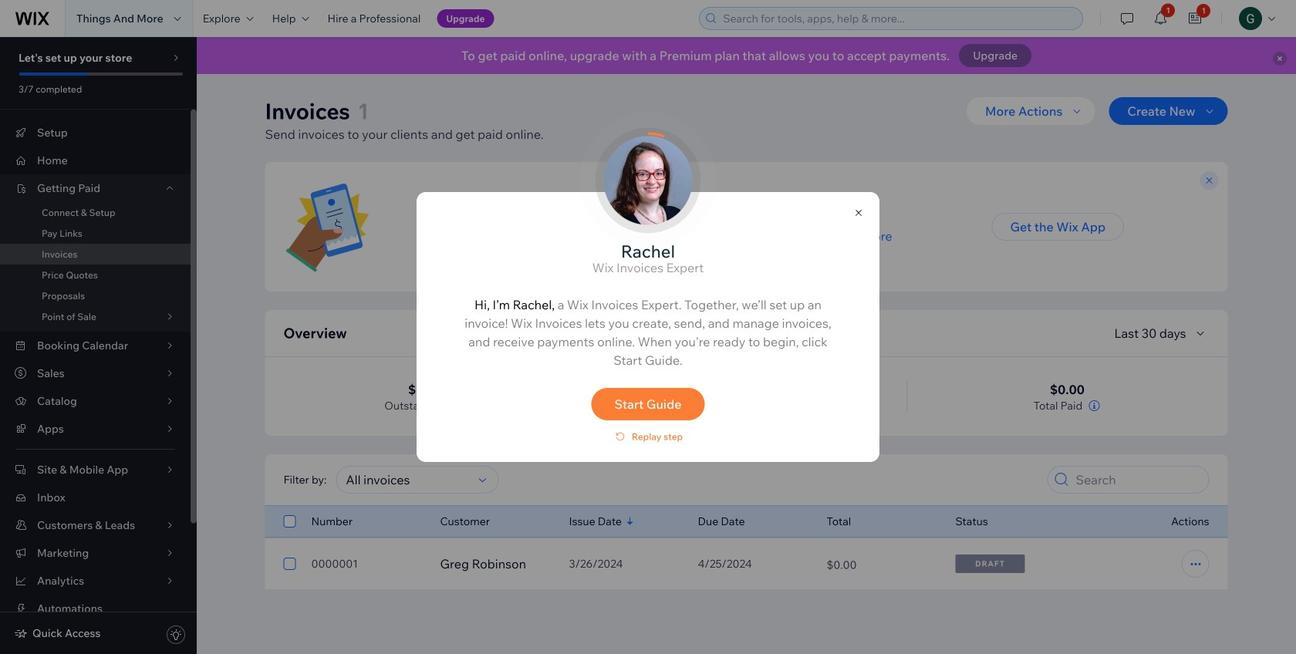 Task type: describe. For each thing, give the bounding box(es) containing it.
Search for tools, apps, help & more... field
[[719, 8, 1079, 29]]

Search field
[[1072, 467, 1205, 493]]

sidebar element
[[0, 37, 197, 655]]



Task type: vqa. For each thing, say whether or not it's contained in the screenshot.
option
yes



Task type: locate. For each thing, give the bounding box(es) containing it.
None field
[[342, 467, 474, 493]]

alert
[[197, 37, 1297, 74]]

None checkbox
[[284, 555, 296, 574]]

None checkbox
[[284, 513, 296, 531]]



